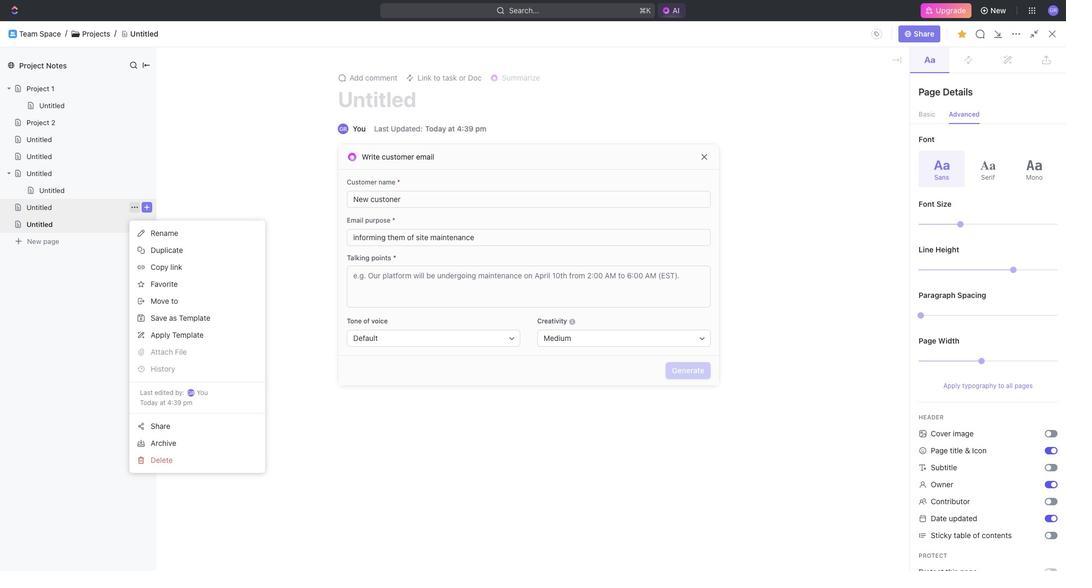 Task type: locate. For each thing, give the bounding box(es) containing it.
0 horizontal spatial docs
[[25, 91, 43, 100]]

0 horizontal spatial column header
[[148, 187, 160, 204]]

apply
[[151, 331, 170, 340], [944, 382, 961, 390]]

cell left 4
[[781, 204, 866, 223]]

project up rename button
[[173, 209, 198, 218]]

4 cell from the left
[[1035, 204, 1054, 223]]

team space up new page
[[25, 206, 67, 215]]

share inside button
[[151, 422, 171, 431]]

table containing project notes
[[148, 187, 1054, 224]]

0 vertical spatial project notes
[[19, 61, 67, 70]]

pm
[[476, 124, 487, 133]]

notes up rename button
[[200, 209, 221, 218]]

home link
[[4, 51, 131, 68]]

4
[[872, 209, 877, 218]]

favorites up pm
[[466, 73, 503, 82]]

0 vertical spatial user group image
[[10, 32, 15, 36]]

table
[[954, 531, 972, 540]]

0 vertical spatial share
[[914, 29, 935, 38]]

project left '2'
[[27, 118, 49, 127]]

0 vertical spatial template
[[179, 314, 211, 323]]

1 horizontal spatial column header
[[781, 187, 866, 204]]

new page
[[27, 237, 59, 245]]

0 horizontal spatial to
[[171, 297, 178, 306]]

team space up home
[[19, 29, 61, 38]]

sans
[[935, 173, 950, 181]]

new for new doc
[[1025, 29, 1040, 38]]

space for user group icon within the sidebar navigation's team space link
[[46, 206, 67, 215]]

new button
[[976, 2, 1013, 19]]

duplicate
[[151, 246, 183, 255]]

1 horizontal spatial favorites
[[466, 73, 503, 82]]

favorites inside button
[[8, 154, 36, 162]]

user group image inside sidebar navigation
[[11, 208, 19, 214]]

page for page width
[[919, 336, 937, 346]]

talking points *
[[347, 254, 397, 262]]

0 vertical spatial notes
[[46, 61, 67, 70]]

copy link
[[151, 263, 182, 272]]

page left width
[[919, 336, 937, 346]]

owner
[[931, 480, 954, 489]]

0 horizontal spatial share
[[151, 422, 171, 431]]

1 horizontal spatial new
[[991, 6, 1007, 15]]

team space link
[[19, 29, 61, 38], [25, 203, 128, 220]]

space for team space link for top user group icon
[[40, 29, 61, 38]]

template down save as template
[[172, 331, 204, 340]]

0 horizontal spatial of
[[364, 317, 370, 325]]

email
[[416, 152, 435, 161]]

sticky table of contents
[[931, 531, 1012, 540]]

1 vertical spatial team
[[25, 206, 44, 215]]

tab list containing assigned
[[161, 166, 415, 187]]

share
[[914, 29, 935, 38], [151, 422, 171, 431]]

share up the archive
[[151, 422, 171, 431]]

apply for apply template
[[151, 331, 170, 340]]

of right tone
[[364, 317, 370, 325]]

page up basic at the right of page
[[919, 87, 941, 98]]

icon
[[973, 446, 987, 455]]

1 vertical spatial of
[[974, 531, 980, 540]]

comment
[[365, 73, 398, 82]]

apply template button
[[134, 327, 261, 344]]

height
[[936, 245, 960, 254]]

* right name
[[397, 178, 400, 186]]

cell down location
[[551, 204, 658, 223]]

e.g. Our platform will be undergoing maintenance on April 10th from 2:00 AM to 6:00 AM (EST). text field
[[347, 266, 711, 308]]

delete button
[[134, 452, 261, 469]]

space inside sidebar navigation
[[46, 206, 67, 215]]

rename
[[151, 229, 178, 238]]

*
[[397, 178, 400, 186], [392, 217, 395, 225], [393, 254, 397, 262]]

of right table
[[974, 531, 980, 540]]

home
[[25, 55, 46, 64]]

cover image
[[931, 429, 974, 438]]

advanced
[[949, 110, 980, 118]]

0 vertical spatial of
[[364, 317, 370, 325]]

2 font from the top
[[919, 200, 935, 209]]

0 vertical spatial *
[[397, 178, 400, 186]]

1 vertical spatial project notes
[[173, 209, 221, 218]]

assigned
[[339, 171, 371, 180]]

0 vertical spatial apply
[[151, 331, 170, 340]]

image
[[954, 429, 974, 438]]

1 vertical spatial to
[[999, 382, 1005, 390]]

1 vertical spatial share
[[151, 422, 171, 431]]

project left 1 on the left top of the page
[[27, 84, 49, 93]]

new left doc
[[1025, 29, 1040, 38]]

0 horizontal spatial project notes
[[19, 61, 67, 70]]

title
[[951, 446, 964, 455]]

1 vertical spatial apply
[[944, 382, 961, 390]]

row
[[148, 187, 1054, 204], [148, 203, 1054, 224]]

move to
[[151, 297, 178, 306]]

creativity
[[538, 317, 569, 325]]

email purpose *
[[347, 217, 395, 225]]

tab list
[[161, 166, 415, 187]]

0 vertical spatial new
[[991, 6, 1007, 15]]

last updated: today at 4:39 pm
[[374, 124, 487, 133]]

font left size
[[919, 200, 935, 209]]

to right 'move'
[[171, 297, 178, 306]]

1 vertical spatial team space
[[25, 206, 67, 215]]

0 vertical spatial favorites
[[466, 73, 503, 82]]

0 vertical spatial space
[[40, 29, 61, 38]]

1 vertical spatial team space link
[[25, 203, 128, 220]]

line height
[[919, 245, 960, 254]]

e.g. John Smith text field
[[353, 192, 705, 208]]

0 horizontal spatial apply
[[151, 331, 170, 340]]

column header
[[148, 187, 160, 204], [781, 187, 866, 204]]

notes right home
[[46, 61, 67, 70]]

0 horizontal spatial new
[[27, 237, 41, 245]]

favorites
[[466, 73, 503, 82], [8, 154, 36, 162]]

serif
[[982, 173, 996, 181]]

mins
[[879, 209, 895, 218]]

4 mins ago cell
[[866, 204, 951, 223]]

1 vertical spatial *
[[392, 217, 395, 225]]

save as template
[[151, 314, 211, 323]]

share down upgrade link
[[914, 29, 935, 38]]

new for new
[[991, 6, 1007, 15]]

points
[[372, 254, 391, 262]]

2 vertical spatial page
[[931, 446, 949, 455]]

2 column header from the left
[[781, 187, 866, 204]]

template
[[179, 314, 211, 323], [172, 331, 204, 340]]

1 font from the top
[[919, 135, 935, 144]]

2 vertical spatial new
[[27, 237, 41, 245]]

* right points
[[393, 254, 397, 262]]

font for font size
[[919, 200, 935, 209]]

font size
[[919, 200, 952, 209]]

2 vertical spatial *
[[393, 254, 397, 262]]

details
[[943, 87, 974, 98]]

page down cover
[[931, 446, 949, 455]]

space up page
[[46, 206, 67, 215]]

7
[[233, 209, 238, 218]]

favorites up spaces
[[8, 154, 36, 162]]

subtitle
[[931, 463, 958, 472]]

apply inside button
[[151, 331, 170, 340]]

new up search docs
[[991, 6, 1007, 15]]

1 vertical spatial template
[[172, 331, 204, 340]]

assigned button
[[336, 166, 374, 187]]

space up home
[[40, 29, 61, 38]]

today
[[425, 124, 446, 133]]

0 vertical spatial to
[[171, 297, 178, 306]]

archived
[[381, 171, 412, 180]]

font down basic at the right of page
[[919, 135, 935, 144]]

project 2
[[27, 118, 55, 127]]

table
[[148, 187, 1054, 224]]

0 vertical spatial page
[[919, 87, 941, 98]]

user group image
[[10, 32, 15, 36], [11, 208, 19, 214]]

team
[[19, 29, 38, 38], [25, 206, 44, 215]]

page for page details
[[919, 87, 941, 98]]

1 cell from the left
[[148, 204, 160, 223]]

slider
[[958, 221, 964, 228], [1011, 267, 1017, 273], [918, 313, 925, 319], [979, 358, 985, 365]]

updated:
[[391, 124, 423, 133]]

projects link
[[82, 29, 110, 38]]

project
[[19, 61, 44, 70], [27, 84, 49, 93], [27, 118, 49, 127], [173, 209, 198, 218]]

0 horizontal spatial favorites
[[8, 154, 36, 162]]

cell up rename
[[148, 204, 160, 223]]

0 vertical spatial team space link
[[19, 29, 61, 38]]

apply left typography
[[944, 382, 961, 390]]

2 cell from the left
[[551, 204, 658, 223]]

1 vertical spatial page
[[919, 336, 937, 346]]

page
[[43, 237, 59, 245]]

1 vertical spatial notes
[[200, 209, 221, 218]]

1 horizontal spatial project notes
[[173, 209, 221, 218]]

project notes up rename button
[[173, 209, 221, 218]]

1 row from the top
[[148, 187, 1054, 204]]

team space link for top user group icon
[[19, 29, 61, 38]]

font for font
[[919, 135, 935, 144]]

* right 'purpose'
[[392, 217, 395, 225]]

1 vertical spatial new
[[1025, 29, 1040, 38]]

project notes
[[19, 61, 67, 70], [173, 209, 221, 218]]

team up new page
[[25, 206, 44, 215]]

to left all
[[999, 382, 1005, 390]]

team space link up page
[[25, 203, 128, 220]]

team space inside sidebar navigation
[[25, 206, 67, 215]]

2 horizontal spatial docs
[[990, 29, 1008, 38]]

0 vertical spatial team
[[19, 29, 38, 38]]

team space link up home
[[19, 29, 61, 38]]

cover
[[931, 429, 952, 438]]

cell down mono
[[1035, 204, 1054, 223]]

new left page
[[27, 237, 41, 245]]

0 vertical spatial team space
[[19, 29, 61, 38]]

pages
[[1015, 382, 1034, 390]]

2
[[51, 118, 55, 127]]

2 row from the top
[[148, 203, 1054, 224]]

0 vertical spatial font
[[919, 135, 935, 144]]

to inside move to 'button'
[[171, 297, 178, 306]]

e.g. Informing them of a scheduled maintenance text field
[[353, 230, 705, 246]]

project notes up 'project 1'
[[19, 61, 67, 70]]

1 vertical spatial font
[[919, 200, 935, 209]]

1 vertical spatial space
[[46, 206, 67, 215]]

apply template
[[151, 331, 204, 340]]

sticky
[[931, 531, 952, 540]]

1 horizontal spatial to
[[999, 382, 1005, 390]]

typography
[[963, 382, 997, 390]]

3 cell from the left
[[781, 204, 866, 223]]

1 horizontal spatial share
[[914, 29, 935, 38]]

row containing project notes
[[148, 203, 1054, 224]]

of
[[364, 317, 370, 325], [974, 531, 980, 540]]

2 horizontal spatial new
[[1025, 29, 1040, 38]]

updated
[[950, 514, 978, 523]]

template down move to 'button'
[[179, 314, 211, 323]]

team up home
[[19, 29, 38, 38]]

1 horizontal spatial notes
[[200, 209, 221, 218]]

team inside sidebar navigation
[[25, 206, 44, 215]]

1 vertical spatial user group image
[[11, 208, 19, 214]]

* for customer name
[[397, 178, 400, 186]]

dashboards
[[25, 109, 67, 118]]

font
[[919, 135, 935, 144], [919, 200, 935, 209]]

1 vertical spatial favorites
[[8, 154, 36, 162]]

apply down save
[[151, 331, 170, 340]]

cell
[[148, 204, 160, 223], [551, 204, 658, 223], [781, 204, 866, 223], [1035, 204, 1054, 223]]

notes
[[46, 61, 67, 70], [200, 209, 221, 218]]

paragraph spacing
[[919, 291, 987, 300]]

1 horizontal spatial apply
[[944, 382, 961, 390]]



Task type: describe. For each thing, give the bounding box(es) containing it.
sidebar navigation
[[0, 21, 135, 572]]

line
[[919, 245, 934, 254]]

protect
[[919, 552, 948, 559]]

favorite button
[[134, 276, 261, 293]]

customer
[[382, 152, 414, 161]]

1 horizontal spatial of
[[974, 531, 980, 540]]

tone of voice
[[347, 317, 388, 325]]

dashboards link
[[4, 106, 131, 123]]

page for page title & icon
[[931, 446, 949, 455]]

search
[[963, 29, 988, 38]]

upgrade
[[936, 6, 967, 15]]

archive button
[[134, 435, 261, 452]]

purpose
[[365, 217, 391, 225]]

spacing
[[958, 291, 987, 300]]

at
[[448, 124, 455, 133]]

Search by name... text field
[[885, 166, 1019, 182]]

search docs
[[963, 29, 1008, 38]]

apply for apply typography to all pages
[[944, 382, 961, 390]]

spaces
[[8, 172, 31, 180]]

docs link
[[4, 88, 131, 105]]

write
[[362, 152, 380, 161]]

share button
[[134, 418, 261, 435]]

favorite
[[151, 280, 178, 289]]

contributor
[[931, 497, 971, 506]]

1 horizontal spatial docs
[[154, 29, 172, 38]]

save as template button
[[134, 310, 261, 327]]

page title & icon
[[931, 446, 987, 455]]

team space link for user group icon within the sidebar navigation
[[25, 203, 128, 220]]

search...
[[509, 6, 539, 15]]

* for email purpose
[[392, 217, 395, 225]]

date updated
[[931, 514, 978, 523]]

header
[[919, 414, 944, 421]]

project 1
[[27, 84, 54, 93]]

save
[[151, 314, 167, 323]]

generate
[[673, 366, 705, 375]]

4 mins ago
[[872, 209, 910, 218]]

page width
[[919, 336, 960, 346]]

docs inside button
[[990, 29, 1008, 38]]

basic
[[919, 110, 936, 118]]

link
[[171, 263, 182, 272]]

new doc
[[1025, 29, 1056, 38]]

mono
[[1027, 173, 1044, 181]]

customer name *
[[347, 178, 400, 186]]

contents
[[982, 531, 1012, 540]]

ago
[[897, 209, 910, 218]]

write customer email
[[362, 152, 435, 161]]

upgrade link
[[922, 3, 972, 18]]

voice
[[372, 317, 388, 325]]

generate button
[[666, 362, 711, 379]]

location
[[558, 191, 583, 199]]

archive
[[151, 439, 176, 448]]

date
[[931, 514, 948, 523]]

4:39
[[457, 124, 474, 133]]

size
[[937, 200, 952, 209]]

copy link button
[[134, 259, 261, 276]]

move
[[151, 297, 169, 306]]

search docs button
[[949, 25, 1014, 42]]

1 column header from the left
[[148, 187, 160, 204]]

talking
[[347, 254, 370, 262]]

duplicate button
[[134, 242, 261, 259]]

⌘k
[[640, 6, 651, 15]]

docs inside sidebar navigation
[[25, 91, 43, 100]]

favorites button
[[4, 152, 41, 165]]

width
[[939, 336, 960, 346]]

&
[[966, 446, 971, 455]]

tone
[[347, 317, 362, 325]]

new doc button
[[1018, 25, 1063, 42]]

email
[[347, 217, 364, 225]]

project up 'project 1'
[[19, 61, 44, 70]]

paragraph
[[919, 291, 956, 300]]

tags
[[664, 191, 678, 199]]

you
[[197, 389, 208, 397]]

* for talking points
[[393, 254, 397, 262]]

copy
[[151, 263, 169, 272]]

add comment
[[350, 73, 398, 82]]

all
[[1007, 382, 1013, 390]]

projects
[[82, 29, 110, 38]]

as
[[169, 314, 177, 323]]

sharing
[[957, 191, 980, 199]]

0 horizontal spatial notes
[[46, 61, 67, 70]]

apply typography to all pages
[[944, 382, 1034, 390]]

doc
[[1042, 29, 1056, 38]]

name
[[379, 178, 396, 186]]

new for new page
[[27, 237, 41, 245]]

row containing location
[[148, 187, 1054, 204]]

move to button
[[134, 293, 261, 310]]

1
[[51, 84, 54, 93]]



Task type: vqa. For each thing, say whether or not it's contained in the screenshot.
Share inside 'button'
yes



